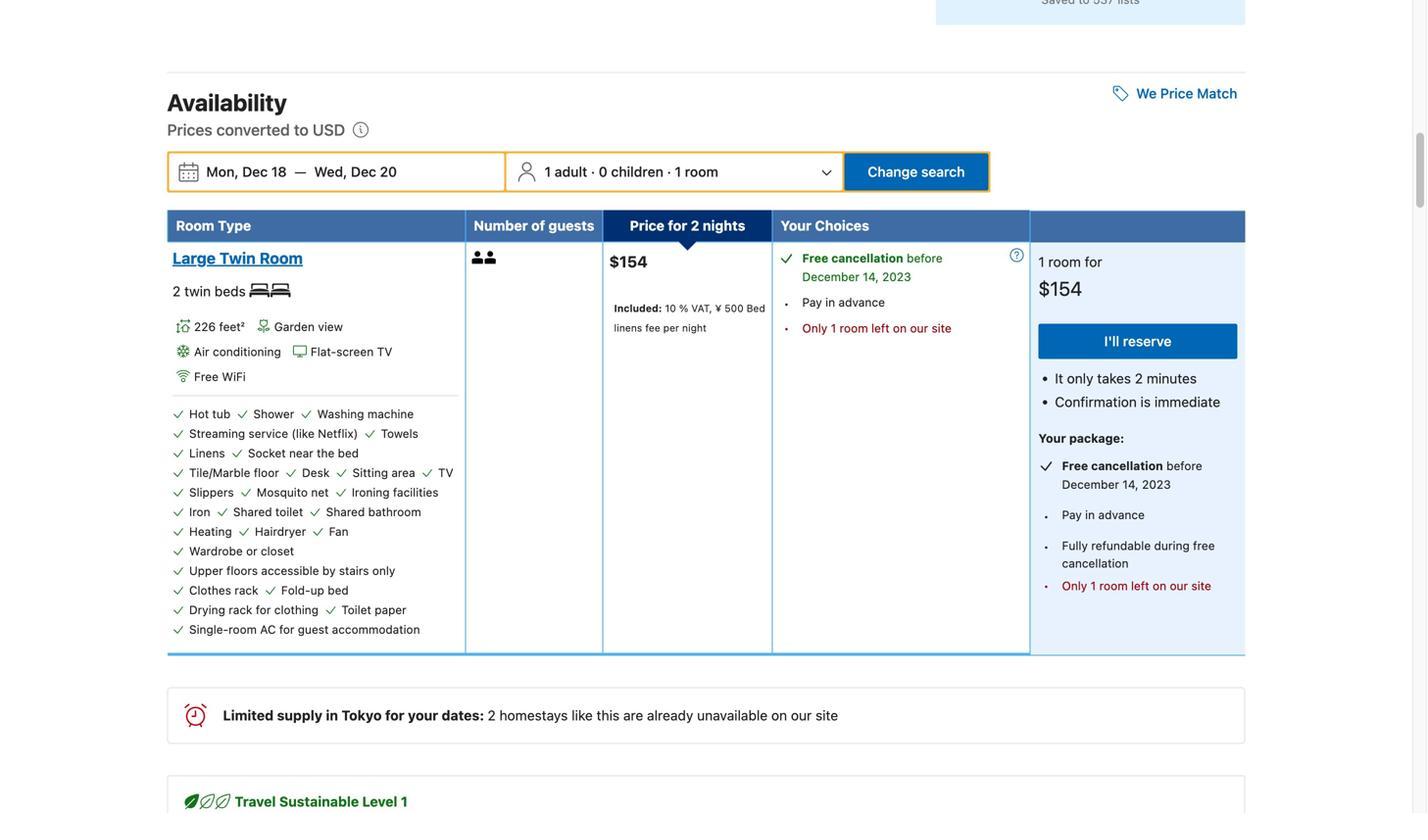 Task type: vqa. For each thing, say whether or not it's contained in the screenshot.
3rd US$ 5.00 City tax per person per night from the bottom
no



Task type: locate. For each thing, give the bounding box(es) containing it.
$154 up included:
[[609, 253, 648, 271]]

flat-screen tv
[[311, 345, 393, 359]]

dec left 18
[[242, 164, 268, 180]]

1 vertical spatial rack
[[229, 603, 252, 617]]

· left 0
[[591, 164, 595, 180]]

10
[[665, 302, 677, 314]]

1 horizontal spatial free cancellation
[[1063, 459, 1164, 473]]

cancellation down choices
[[832, 252, 904, 265]]

0 horizontal spatial $154
[[609, 253, 648, 271]]

0 horizontal spatial in
[[326, 708, 338, 724]]

to
[[294, 121, 309, 139]]

1 vertical spatial site
[[1192, 579, 1212, 593]]

1 horizontal spatial pay in advance
[[1063, 508, 1145, 522]]

shared for shared toilet
[[233, 505, 272, 519]]

0 horizontal spatial pay
[[803, 296, 823, 310]]

december down package:
[[1063, 478, 1120, 492]]

tv right screen
[[377, 345, 393, 359]]

free down your choices
[[803, 252, 829, 265]]

your left choices
[[781, 218, 812, 234]]

wardrobe
[[189, 545, 243, 558]]

1 vertical spatial before december 14, 2023
[[1063, 459, 1203, 492]]

2 vertical spatial cancellation
[[1063, 557, 1129, 570]]

on
[[893, 322, 907, 335], [1153, 579, 1167, 593], [772, 708, 788, 724]]

0 horizontal spatial 2023
[[883, 270, 912, 284]]

2023 for room
[[883, 270, 912, 284]]

0 horizontal spatial dec
[[242, 164, 268, 180]]

0 horizontal spatial price
[[630, 218, 665, 234]]

fee
[[646, 322, 661, 334]]

up
[[311, 584, 325, 598]]

price down children
[[630, 218, 665, 234]]

only right it
[[1068, 371, 1094, 387]]

1 vertical spatial left
[[1132, 579, 1150, 593]]

1 horizontal spatial dec
[[351, 164, 377, 180]]

more details on meals and payment options image
[[1011, 249, 1024, 262]]

1 horizontal spatial ·
[[667, 164, 672, 180]]

0 horizontal spatial site
[[816, 708, 839, 724]]

0 vertical spatial cancellation
[[832, 252, 904, 265]]

2 vertical spatial our
[[791, 708, 812, 724]]

1 horizontal spatial advance
[[1099, 508, 1145, 522]]

1 horizontal spatial in
[[826, 296, 836, 310]]

free cancellation for refundable
[[1063, 459, 1164, 473]]

0 horizontal spatial room
[[176, 218, 215, 234]]

large twin room link
[[173, 249, 454, 268]]

already
[[647, 708, 694, 724]]

0 horizontal spatial ·
[[591, 164, 595, 180]]

1 horizontal spatial only 1 room left on our site
[[1063, 579, 1212, 593]]

rack down clothes rack
[[229, 603, 252, 617]]

226
[[194, 320, 216, 334]]

1 vertical spatial tv
[[438, 466, 454, 480]]

in for refundable
[[1086, 508, 1096, 522]]

rack down floors
[[235, 584, 258, 598]]

bed right up
[[328, 584, 349, 598]]

2 shared from the left
[[326, 505, 365, 519]]

0 vertical spatial rack
[[235, 584, 258, 598]]

bed
[[747, 302, 766, 314]]

this
[[597, 708, 620, 724]]

december for 1
[[803, 270, 860, 284]]

0 vertical spatial before december 14, 2023
[[803, 252, 943, 284]]

1 vertical spatial before
[[1167, 459, 1203, 473]]

left
[[872, 322, 890, 335], [1132, 579, 1150, 593]]

by
[[323, 564, 336, 578]]

0 vertical spatial our
[[910, 322, 929, 335]]

stairs
[[339, 564, 369, 578]]

1 shared from the left
[[233, 505, 272, 519]]

2 vertical spatial site
[[816, 708, 839, 724]]

free down air
[[194, 370, 219, 384]]

converted
[[216, 121, 290, 139]]

0 vertical spatial room
[[176, 218, 215, 234]]

0 vertical spatial in
[[826, 296, 836, 310]]

it only takes 2 minutes confirmation is immediate
[[1055, 371, 1221, 411]]

1 vertical spatial on
[[1153, 579, 1167, 593]]

1 horizontal spatial $154
[[1039, 277, 1083, 300]]

pay up "fully"
[[1063, 508, 1082, 522]]

pay right bed
[[803, 296, 823, 310]]

your for your choices
[[781, 218, 812, 234]]

cancellation for during
[[1092, 459, 1164, 473]]

1 horizontal spatial before december 14, 2023
[[1063, 459, 1203, 492]]

we
[[1137, 85, 1157, 102]]

0 horizontal spatial 14,
[[863, 270, 879, 284]]

free cancellation down package:
[[1063, 459, 1164, 473]]

your
[[408, 708, 438, 724]]

2 · from the left
[[667, 164, 672, 180]]

screen
[[336, 345, 374, 359]]

0 horizontal spatial free cancellation
[[803, 252, 904, 265]]

for inside 1 room for $154
[[1085, 254, 1103, 270]]

occupancy image
[[472, 252, 485, 264], [485, 252, 497, 264]]

only
[[803, 322, 828, 335], [1063, 579, 1088, 593]]

advance for room
[[839, 296, 885, 310]]

before down change search button
[[907, 252, 943, 265]]

%
[[679, 302, 689, 314]]

wed,
[[314, 164, 347, 180]]

1 horizontal spatial december
[[1063, 478, 1120, 492]]

1 vertical spatial 2023
[[1143, 478, 1172, 492]]

0 horizontal spatial before
[[907, 252, 943, 265]]

0 vertical spatial pay
[[803, 296, 823, 310]]

only right stairs
[[372, 564, 396, 578]]

in up "fully"
[[1086, 508, 1096, 522]]

feet²
[[219, 320, 245, 334]]

0 vertical spatial december
[[803, 270, 860, 284]]

travel
[[235, 794, 276, 810]]

pay for fully
[[1063, 508, 1082, 522]]

for
[[668, 218, 688, 234], [1085, 254, 1103, 270], [256, 603, 271, 617], [279, 623, 295, 637], [385, 708, 405, 724]]

before december 14, 2023 for during
[[1063, 459, 1203, 492]]

1 vertical spatial advance
[[1099, 508, 1145, 522]]

1
[[545, 164, 551, 180], [675, 164, 682, 180], [1039, 254, 1045, 270], [831, 322, 837, 335], [1091, 579, 1097, 593], [401, 794, 408, 810]]

14, for room
[[863, 270, 879, 284]]

· right children
[[667, 164, 672, 180]]

tv up "facilities"
[[438, 466, 454, 480]]

2 horizontal spatial on
[[1153, 579, 1167, 593]]

floors
[[227, 564, 258, 578]]

pay in advance down choices
[[803, 296, 885, 310]]

1 horizontal spatial only
[[1063, 579, 1088, 593]]

free cancellation
[[803, 252, 904, 265], [1063, 459, 1164, 473]]

0 vertical spatial before
[[907, 252, 943, 265]]

2023 for during
[[1143, 478, 1172, 492]]

are
[[624, 708, 644, 724]]

december down your choices
[[803, 270, 860, 284]]

1 horizontal spatial on
[[893, 322, 907, 335]]

1 horizontal spatial 14,
[[1123, 478, 1139, 492]]

before december 14, 2023 for room
[[803, 252, 943, 284]]

pay in advance
[[803, 296, 885, 310], [1063, 508, 1145, 522]]

your left package:
[[1039, 431, 1067, 446]]

search
[[922, 164, 965, 180]]

2 up is
[[1135, 371, 1144, 387]]

room right twin
[[260, 249, 303, 268]]

1 horizontal spatial 2023
[[1143, 478, 1172, 492]]

confirmation
[[1055, 394, 1137, 411]]

room up large
[[176, 218, 215, 234]]

free
[[1194, 539, 1216, 553]]

1 occupancy image from the left
[[472, 252, 485, 264]]

dec left 20
[[351, 164, 377, 180]]

type
[[218, 218, 251, 234]]

2 right 'dates:'
[[488, 708, 496, 724]]

net
[[311, 486, 329, 499]]

0 vertical spatial 2023
[[883, 270, 912, 284]]

2 horizontal spatial our
[[1170, 579, 1189, 593]]

14, for during
[[1123, 478, 1139, 492]]

1 horizontal spatial before
[[1167, 459, 1203, 473]]

1 horizontal spatial free
[[803, 252, 829, 265]]

only 1 room left on our site
[[803, 322, 952, 335], [1063, 579, 1212, 593]]

advance
[[839, 296, 885, 310], [1099, 508, 1145, 522]]

1 vertical spatial pay in advance
[[1063, 508, 1145, 522]]

0 horizontal spatial before december 14, 2023
[[803, 252, 943, 284]]

it
[[1055, 371, 1064, 387]]

2 twin beds
[[173, 284, 250, 300]]

14, down choices
[[863, 270, 879, 284]]

nights
[[703, 218, 746, 234]]

0 vertical spatial site
[[932, 322, 952, 335]]

price right we in the right of the page
[[1161, 85, 1194, 102]]

0 horizontal spatial pay in advance
[[803, 296, 885, 310]]

price inside dropdown button
[[1161, 85, 1194, 102]]

room
[[685, 164, 719, 180], [1049, 254, 1082, 270], [840, 322, 869, 335], [1100, 579, 1128, 593], [229, 623, 257, 637]]

level
[[362, 794, 398, 810]]

our
[[910, 322, 929, 335], [1170, 579, 1189, 593], [791, 708, 812, 724]]

1 vertical spatial in
[[1086, 508, 1096, 522]]

december for refundable
[[1063, 478, 1120, 492]]

0 vertical spatial free
[[803, 252, 829, 265]]

mon, dec 18 — wed, dec 20
[[206, 164, 397, 180]]

cancellation down "fully"
[[1063, 557, 1129, 570]]

1 vertical spatial december
[[1063, 478, 1120, 492]]

pay in advance up refundable
[[1063, 508, 1145, 522]]

advance down choices
[[839, 296, 885, 310]]

wed, dec 20 button
[[307, 155, 405, 190]]

single-room ac for guest accommodation
[[189, 623, 420, 637]]

1 vertical spatial your
[[1039, 431, 1067, 446]]

0 vertical spatial on
[[893, 322, 907, 335]]

cancellation for room
[[832, 252, 904, 265]]

we price match
[[1137, 85, 1238, 102]]

1 vertical spatial our
[[1170, 579, 1189, 593]]

in left tokyo
[[326, 708, 338, 724]]

rack for clothes
[[235, 584, 258, 598]]

0 vertical spatial $154
[[609, 253, 648, 271]]

2 left nights
[[691, 218, 700, 234]]

14, down package:
[[1123, 478, 1139, 492]]

0 horizontal spatial left
[[872, 322, 890, 335]]

¥
[[716, 302, 722, 314]]

free down your package:
[[1063, 459, 1089, 473]]

0 horizontal spatial free
[[194, 370, 219, 384]]

2 horizontal spatial in
[[1086, 508, 1096, 522]]

clothing
[[274, 603, 319, 617]]

before down the immediate
[[1167, 459, 1203, 473]]

washing machine
[[317, 407, 414, 421]]

1 horizontal spatial price
[[1161, 85, 1194, 102]]

$154 up it
[[1039, 277, 1083, 300]]

1 · from the left
[[591, 164, 595, 180]]

price
[[1161, 85, 1194, 102], [630, 218, 665, 234]]

free for fully
[[1063, 459, 1089, 473]]

1 horizontal spatial shared
[[326, 505, 365, 519]]

before for free
[[1167, 459, 1203, 473]]

cancellation
[[832, 252, 904, 265], [1092, 459, 1164, 473], [1063, 557, 1129, 570]]

1 horizontal spatial site
[[932, 322, 952, 335]]

pay in advance for 1
[[803, 296, 885, 310]]

wardrobe or closet
[[189, 545, 294, 558]]

shared up fan
[[326, 505, 365, 519]]

bed down netflix)
[[338, 446, 359, 460]]

1 horizontal spatial room
[[260, 249, 303, 268]]

0 vertical spatial 14,
[[863, 270, 879, 284]]

advance up refundable
[[1099, 508, 1145, 522]]

1 vertical spatial pay
[[1063, 508, 1082, 522]]

1 horizontal spatial only
[[1068, 371, 1094, 387]]

tile/marble floor
[[189, 466, 279, 480]]

0 horizontal spatial december
[[803, 270, 860, 284]]

facilities
[[393, 486, 439, 499]]

air
[[194, 345, 209, 359]]

1 vertical spatial $154
[[1039, 277, 1083, 300]]

0 vertical spatial free cancellation
[[803, 252, 904, 265]]

0 horizontal spatial your
[[781, 218, 812, 234]]

twin
[[220, 249, 256, 268]]

number of guests
[[474, 218, 595, 234]]

before december 14, 2023 down choices
[[803, 252, 943, 284]]

match
[[1198, 85, 1238, 102]]

before december 14, 2023 down package:
[[1063, 459, 1203, 492]]

2023
[[883, 270, 912, 284], [1143, 478, 1172, 492]]

for right more details on meals and payment options icon
[[1085, 254, 1103, 270]]

clothes
[[189, 584, 231, 598]]

dec
[[242, 164, 268, 180], [351, 164, 377, 180]]

1 horizontal spatial pay
[[1063, 508, 1082, 522]]

accessible
[[261, 564, 319, 578]]

1 vertical spatial price
[[630, 218, 665, 234]]

ironing facilities
[[352, 486, 439, 499]]

sustainable
[[279, 794, 359, 810]]

room type
[[176, 218, 251, 234]]

0 vertical spatial advance
[[839, 296, 885, 310]]

shared up hairdryer
[[233, 505, 272, 519]]

toilet paper
[[342, 603, 407, 617]]

2 horizontal spatial free
[[1063, 459, 1089, 473]]

cancellation inside 'fully refundable during free cancellation'
[[1063, 557, 1129, 570]]

1 horizontal spatial our
[[910, 322, 929, 335]]

cancellation down package:
[[1092, 459, 1164, 473]]

0 horizontal spatial advance
[[839, 296, 885, 310]]

free cancellation down choices
[[803, 252, 904, 265]]

pay for only
[[803, 296, 823, 310]]

(like
[[292, 427, 315, 441]]

0 vertical spatial your
[[781, 218, 812, 234]]

in right bed
[[826, 296, 836, 310]]

0 vertical spatial only 1 room left on our site
[[803, 322, 952, 335]]

1 vertical spatial free cancellation
[[1063, 459, 1164, 473]]

1 vertical spatial 14,
[[1123, 478, 1139, 492]]

1 dec from the left
[[242, 164, 268, 180]]

package:
[[1070, 431, 1125, 446]]

during
[[1155, 539, 1190, 553]]



Task type: describe. For each thing, give the bounding box(es) containing it.
travel sustainable level 1
[[235, 794, 408, 810]]

0 vertical spatial left
[[872, 322, 890, 335]]

fold-
[[281, 584, 311, 598]]

1 room for $154
[[1039, 254, 1103, 300]]

towels
[[381, 427, 419, 441]]

226 feet²
[[194, 320, 245, 334]]

price for 2 nights
[[630, 218, 746, 234]]

rack for drying
[[229, 603, 252, 617]]

usd
[[313, 121, 345, 139]]

2 horizontal spatial site
[[1192, 579, 1212, 593]]

large
[[173, 249, 216, 268]]

closet
[[261, 545, 294, 558]]

ironing
[[352, 486, 390, 499]]

tile/marble
[[189, 466, 251, 480]]

for left nights
[[668, 218, 688, 234]]

takes
[[1098, 371, 1132, 387]]

1 vertical spatial only
[[1063, 579, 1088, 593]]

per
[[664, 322, 680, 334]]

upper
[[189, 564, 223, 578]]

before for left
[[907, 252, 943, 265]]

room inside 1 room for $154
[[1049, 254, 1082, 270]]

number
[[474, 218, 528, 234]]

1 vertical spatial free
[[194, 370, 219, 384]]

$154 inside 1 room for $154
[[1039, 277, 1083, 300]]

free cancellation for 1
[[803, 252, 904, 265]]

mosquito net
[[257, 486, 329, 499]]

for left your
[[385, 708, 405, 724]]

hairdryer
[[255, 525, 306, 539]]

prices
[[167, 121, 212, 139]]

mosquito
[[257, 486, 308, 499]]

accommodation
[[332, 623, 420, 637]]

advance for during
[[1099, 508, 1145, 522]]

drying rack for clothing
[[189, 603, 319, 617]]

garden
[[274, 320, 315, 334]]

18
[[271, 164, 287, 180]]

free for only
[[803, 252, 829, 265]]

only inside it only takes 2 minutes confirmation is immediate
[[1068, 371, 1094, 387]]

night
[[683, 322, 707, 334]]

netflix)
[[318, 427, 358, 441]]

tokyo
[[342, 708, 382, 724]]

heating
[[189, 525, 232, 539]]

area
[[392, 466, 415, 480]]

free wifi
[[194, 370, 246, 384]]

your choices
[[781, 218, 870, 234]]

washing
[[317, 407, 364, 421]]

air conditioning
[[194, 345, 281, 359]]

hot tub
[[189, 407, 231, 421]]

2 dec from the left
[[351, 164, 377, 180]]

1 horizontal spatial tv
[[438, 466, 454, 480]]

room inside dropdown button
[[685, 164, 719, 180]]

2 left twin on the top left of page
[[173, 284, 181, 300]]

service
[[249, 427, 288, 441]]

0 vertical spatial tv
[[377, 345, 393, 359]]

0
[[599, 164, 608, 180]]

shared for shared bathroom
[[326, 505, 365, 519]]

fan
[[329, 525, 349, 539]]

1 vertical spatial only 1 room left on our site
[[1063, 579, 1212, 593]]

2 occupancy image from the left
[[485, 252, 497, 264]]

1 horizontal spatial left
[[1132, 579, 1150, 593]]

hot
[[189, 407, 209, 421]]

beds
[[215, 284, 246, 300]]

linens
[[614, 322, 643, 334]]

adult
[[555, 164, 588, 180]]

toilet
[[275, 505, 303, 519]]

your for your package:
[[1039, 431, 1067, 446]]

floor
[[254, 466, 279, 480]]

pay in advance for refundable
[[1063, 508, 1145, 522]]

included:
[[614, 302, 662, 314]]

clothes rack
[[189, 584, 258, 598]]

2 inside it only takes 2 minutes confirmation is immediate
[[1135, 371, 1144, 387]]

streaming service (like netflix)
[[189, 427, 358, 441]]

conditioning
[[213, 345, 281, 359]]

0 horizontal spatial only 1 room left on our site
[[803, 322, 952, 335]]

guests
[[549, 218, 595, 234]]

0 vertical spatial bed
[[338, 446, 359, 460]]

near
[[289, 446, 314, 460]]

1 inside 1 room for $154
[[1039, 254, 1045, 270]]

immediate
[[1155, 394, 1221, 411]]

in for 1
[[826, 296, 836, 310]]

limited
[[223, 708, 274, 724]]

0 horizontal spatial only
[[803, 322, 828, 335]]

for up ac
[[256, 603, 271, 617]]

vat,
[[692, 302, 713, 314]]

for right ac
[[279, 623, 295, 637]]

bathroom
[[368, 505, 421, 519]]

guest
[[298, 623, 329, 637]]

mon,
[[206, 164, 239, 180]]

socket
[[248, 446, 286, 460]]

mon, dec 18 button
[[199, 155, 295, 190]]

1 vertical spatial bed
[[328, 584, 349, 598]]

shared toilet
[[233, 505, 303, 519]]

like
[[572, 708, 593, 724]]

linens
[[189, 446, 225, 460]]

change search
[[868, 164, 965, 180]]

twin
[[184, 284, 211, 300]]

refundable
[[1092, 539, 1151, 553]]

2 vertical spatial in
[[326, 708, 338, 724]]

minutes
[[1147, 371, 1198, 387]]

flat-
[[311, 345, 337, 359]]

we price match button
[[1105, 76, 1246, 111]]

0 horizontal spatial only
[[372, 564, 396, 578]]

—
[[295, 164, 307, 180]]

change search button
[[845, 154, 989, 191]]

10 % vat, ¥ 500 bed linens fee per night
[[614, 302, 766, 334]]

shower
[[254, 407, 294, 421]]

iron
[[189, 505, 210, 519]]

desk
[[302, 466, 330, 480]]

view
[[318, 320, 343, 334]]

or
[[246, 545, 258, 558]]

children
[[611, 164, 664, 180]]

sitting
[[353, 466, 388, 480]]

1 vertical spatial room
[[260, 249, 303, 268]]

2 vertical spatial on
[[772, 708, 788, 724]]



